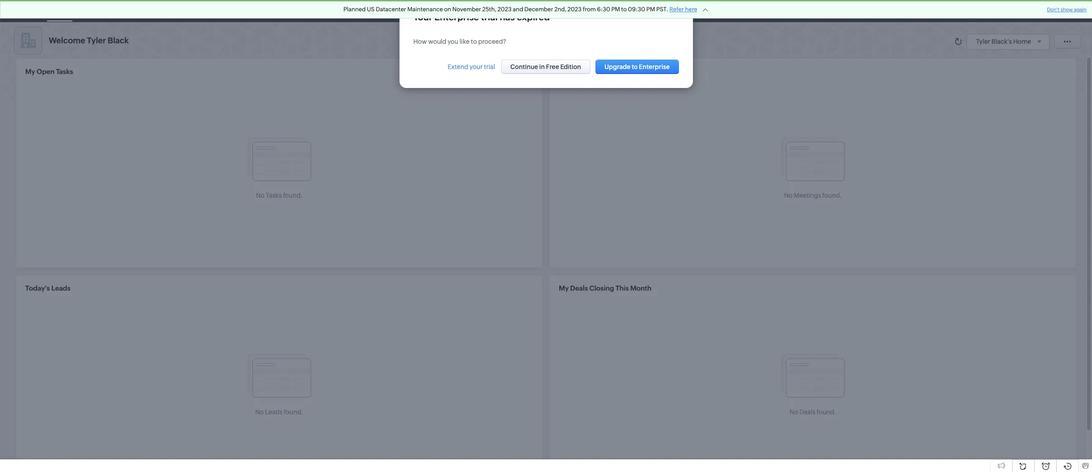 Task type: describe. For each thing, give the bounding box(es) containing it.
maintenance
[[408, 6, 443, 13]]

1 pm from the left
[[612, 6, 620, 13]]

my for my deals closing this month
[[559, 285, 569, 292]]

upgrade to enterprise button
[[596, 60, 679, 74]]

create menu element
[[951, 0, 973, 22]]

documents
[[416, 7, 450, 15]]

1 vertical spatial tasks
[[266, 192, 282, 199]]

continue
[[511, 63, 538, 70]]

planned us datacenter maintenance on november 25th, 2023 and december 2nd, 2023 from 6:30 pm to 09:30 pm pst. refer here
[[344, 6, 698, 13]]

extend your trial
[[448, 63, 495, 70]]

like
[[460, 38, 470, 45]]

your
[[470, 63, 483, 70]]

1 horizontal spatial to
[[622, 6, 627, 13]]

no for no meetings found.
[[785, 192, 793, 199]]

my for my open tasks
[[25, 68, 35, 75]]

search element
[[973, 0, 992, 22]]

you
[[448, 38, 459, 45]]

refer
[[670, 6, 684, 13]]

no for no tasks found.
[[256, 192, 265, 199]]

and
[[513, 6, 524, 13]]

don't show again
[[1048, 7, 1087, 12]]

show
[[1061, 7, 1074, 12]]

upgrade inside button
[[605, 63, 631, 70]]

black's
[[992, 38, 1013, 45]]

datacenter
[[376, 6, 406, 13]]

planned
[[344, 6, 366, 13]]

december
[[525, 6, 554, 13]]

09:30
[[628, 6, 646, 13]]

meetings for my
[[571, 68, 601, 75]]

don't show again link
[[1048, 7, 1087, 12]]

welcome tyler black
[[49, 36, 129, 45]]

25th,
[[483, 6, 497, 13]]

us
[[367, 6, 375, 13]]

don't
[[1048, 7, 1060, 12]]

create menu image
[[956, 6, 968, 16]]

to inside button
[[632, 63, 638, 70]]

2nd,
[[555, 6, 567, 13]]

extend
[[448, 63, 469, 70]]

no tasks found.
[[256, 192, 303, 199]]

visits
[[465, 7, 480, 15]]

reports link
[[323, 0, 361, 22]]

my meetings
[[559, 68, 601, 75]]

upgrade to enterprise
[[605, 63, 670, 70]]

no deals found.
[[790, 409, 837, 416]]

welcome
[[49, 36, 85, 45]]

this
[[616, 285, 629, 292]]

no for no leads found.
[[256, 409, 264, 416]]

expired
[[517, 12, 550, 22]]

my for my meetings
[[559, 68, 569, 75]]

month
[[631, 285, 652, 292]]

found. for no tasks found.
[[283, 192, 303, 199]]

1 2023 from the left
[[498, 6, 512, 13]]

reports
[[330, 7, 353, 15]]

refer here link
[[670, 6, 698, 13]]

1 vertical spatial to
[[471, 38, 477, 45]]

free inside button
[[546, 63, 560, 70]]



Task type: locate. For each thing, give the bounding box(es) containing it.
tyler left black's
[[977, 38, 991, 45]]

marketplace element
[[1010, 0, 1029, 22]]

meetings
[[571, 68, 601, 75], [794, 192, 822, 199]]

upgrade
[[911, 11, 937, 18], [605, 63, 631, 70]]

2 vertical spatial to
[[632, 63, 638, 70]]

2 2023 from the left
[[568, 6, 582, 13]]

0 vertical spatial upgrade
[[911, 11, 937, 18]]

free upgrade
[[911, 4, 937, 18]]

upgrade left create menu image
[[911, 11, 937, 18]]

my left open
[[25, 68, 35, 75]]

would
[[428, 38, 447, 45]]

profile element
[[1047, 0, 1072, 22]]

no leads found.
[[256, 409, 303, 416]]

today's leads
[[25, 285, 71, 292]]

trial left has
[[481, 12, 498, 22]]

1 horizontal spatial 2023
[[568, 6, 582, 13]]

tyler left black
[[87, 36, 106, 45]]

1 horizontal spatial meetings
[[794, 192, 822, 199]]

leads for today's
[[51, 285, 71, 292]]

continue in free edition button
[[501, 60, 591, 74]]

proceed?
[[479, 38, 507, 45]]

0 vertical spatial meetings
[[571, 68, 601, 75]]

free left create menu image
[[918, 4, 930, 11]]

0 horizontal spatial tasks
[[56, 68, 73, 75]]

my left closing
[[559, 285, 569, 292]]

0 vertical spatial trial
[[481, 12, 498, 22]]

found. for no deals found.
[[817, 409, 837, 416]]

2023 left the and
[[498, 6, 512, 13]]

0 vertical spatial enterprise
[[435, 12, 479, 22]]

my right in
[[559, 68, 569, 75]]

found. for no meetings found.
[[823, 192, 842, 199]]

pm left pst.
[[647, 6, 656, 13]]

closing
[[590, 285, 615, 292]]

upgrade right my meetings
[[605, 63, 631, 70]]

deals
[[571, 285, 588, 292], [800, 409, 816, 416]]

tyler black's home
[[977, 38, 1032, 45]]

deals for no
[[800, 409, 816, 416]]

1 vertical spatial deals
[[800, 409, 816, 416]]

leads for no
[[265, 409, 283, 416]]

crm
[[22, 6, 40, 16]]

pm right 6:30 on the top of page
[[612, 6, 620, 13]]

6:30
[[597, 6, 611, 13]]

1 horizontal spatial tasks
[[266, 192, 282, 199]]

1 horizontal spatial tyler
[[977, 38, 991, 45]]

pst.
[[657, 6, 669, 13]]

no
[[256, 192, 265, 199], [785, 192, 793, 199], [256, 409, 264, 416], [790, 409, 799, 416]]

1 horizontal spatial upgrade
[[911, 11, 937, 18]]

1 vertical spatial meetings
[[794, 192, 822, 199]]

0 horizontal spatial deals
[[571, 285, 588, 292]]

0 horizontal spatial to
[[471, 38, 477, 45]]

0 horizontal spatial meetings
[[571, 68, 601, 75]]

tyler black's home link
[[977, 38, 1045, 45]]

0 horizontal spatial tyler
[[87, 36, 106, 45]]

1 vertical spatial leads
[[265, 409, 283, 416]]

here
[[686, 6, 698, 13]]

projects link
[[487, 0, 526, 22]]

2 pm from the left
[[647, 6, 656, 13]]

my open tasks
[[25, 68, 73, 75]]

2023
[[498, 6, 512, 13], [568, 6, 582, 13]]

0 horizontal spatial pm
[[612, 6, 620, 13]]

no for no deals found.
[[790, 409, 799, 416]]

1 horizontal spatial leads
[[265, 409, 283, 416]]

0 vertical spatial to
[[622, 6, 627, 13]]

documents link
[[409, 0, 457, 22]]

trial right your
[[484, 63, 495, 70]]

1 vertical spatial free
[[546, 63, 560, 70]]

today's
[[25, 285, 50, 292]]

0 horizontal spatial upgrade
[[605, 63, 631, 70]]

1 horizontal spatial deals
[[800, 409, 816, 416]]

my deals closing this month
[[559, 285, 652, 292]]

free
[[918, 4, 930, 11], [546, 63, 560, 70]]

2023 right the 2nd,
[[568, 6, 582, 13]]

campaigns link
[[361, 0, 409, 22]]

profile image
[[1052, 4, 1067, 18]]

0 horizontal spatial 2023
[[498, 6, 512, 13]]

meetings for no
[[794, 192, 822, 199]]

from
[[583, 6, 596, 13]]

visits link
[[457, 0, 487, 22]]

0 vertical spatial tasks
[[56, 68, 73, 75]]

found. for no leads found.
[[284, 409, 303, 416]]

pm
[[612, 6, 620, 13], [647, 6, 656, 13]]

0 horizontal spatial enterprise
[[435, 12, 479, 22]]

my
[[25, 68, 35, 75], [559, 68, 569, 75], [559, 285, 569, 292]]

0 horizontal spatial free
[[546, 63, 560, 70]]

1 horizontal spatial free
[[918, 4, 930, 11]]

to
[[622, 6, 627, 13], [471, 38, 477, 45], [632, 63, 638, 70]]

edition
[[561, 63, 581, 70]]

enterprise inside button
[[639, 63, 670, 70]]

leads
[[51, 285, 71, 292], [265, 409, 283, 416]]

how
[[414, 38, 427, 45]]

how would you like to proceed?
[[414, 38, 507, 45]]

0 vertical spatial deals
[[571, 285, 588, 292]]

open
[[37, 68, 55, 75]]

0 vertical spatial leads
[[51, 285, 71, 292]]

1 vertical spatial enterprise
[[639, 63, 670, 70]]

has
[[500, 12, 515, 22]]

0 vertical spatial free
[[918, 4, 930, 11]]

deals for my
[[571, 285, 588, 292]]

black
[[108, 36, 129, 45]]

projects
[[495, 7, 518, 15]]

trial for your
[[484, 63, 495, 70]]

in
[[540, 63, 545, 70]]

enterprise
[[435, 12, 479, 22], [639, 63, 670, 70]]

0 horizontal spatial leads
[[51, 285, 71, 292]]

campaigns
[[368, 7, 402, 15]]

1 vertical spatial upgrade
[[605, 63, 631, 70]]

tyler
[[87, 36, 106, 45], [977, 38, 991, 45]]

your enterprise trial has expired
[[414, 12, 550, 22]]

found.
[[283, 192, 303, 199], [823, 192, 842, 199], [284, 409, 303, 416], [817, 409, 837, 416]]

november
[[453, 6, 481, 13]]

no meetings found.
[[785, 192, 842, 199]]

again
[[1075, 7, 1087, 12]]

tasks
[[56, 68, 73, 75], [266, 192, 282, 199]]

trial for enterprise
[[481, 12, 498, 22]]

search image
[[979, 7, 986, 15]]

1 vertical spatial trial
[[484, 63, 495, 70]]

home
[[1014, 38, 1032, 45]]

on
[[444, 6, 452, 13]]

your
[[414, 12, 433, 22]]

2 horizontal spatial to
[[632, 63, 638, 70]]

1 horizontal spatial pm
[[647, 6, 656, 13]]

1 horizontal spatial enterprise
[[639, 63, 670, 70]]

continue in free edition
[[511, 63, 581, 70]]

free right in
[[546, 63, 560, 70]]

trial
[[481, 12, 498, 22], [484, 63, 495, 70]]

free inside free upgrade
[[918, 4, 930, 11]]



Task type: vqa. For each thing, say whether or not it's contained in the screenshot.
Calendar ICON
no



